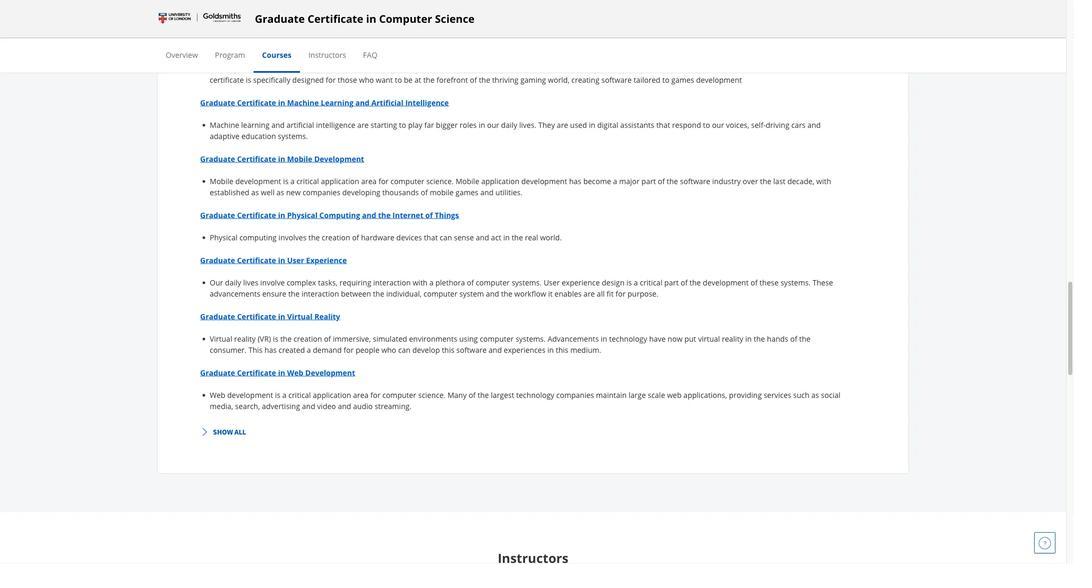 Task type: locate. For each thing, give the bounding box(es) containing it.
0 vertical spatial daily
[[501, 120, 518, 130]]

our left voices,
[[713, 120, 725, 130]]

of
[[507, 7, 514, 18], [619, 7, 626, 18], [470, 75, 477, 85], [658, 176, 665, 186], [421, 188, 428, 198], [426, 210, 433, 220], [352, 233, 359, 243], [467, 278, 474, 288], [681, 278, 688, 288], [751, 278, 758, 288], [324, 334, 331, 344], [791, 334, 798, 344], [469, 391, 476, 401]]

who left want
[[359, 75, 374, 85]]

with up individual,
[[413, 278, 428, 288]]

faq
[[363, 50, 378, 60]]

to down global
[[395, 75, 402, 85]]

technology right largest on the bottom left of page
[[517, 391, 555, 401]]

1 vertical spatial software
[[680, 176, 711, 186]]

certificate up world
[[237, 41, 276, 51]]

science. inside web development is a critical application area for computer science. many of the largest technology companies maintain large scale web applications, providing services such as social media, search, advertising and video and audio streaming.
[[419, 391, 446, 401]]

0 horizontal spatial with
[[413, 278, 428, 288]]

is inside the mobile development is a critical application area for computer science. mobile application development has become a major part of the software industry over the last decade, with established as well as new companies developing thousands of mobile games and utilities.
[[283, 176, 289, 186]]

1 vertical spatial machine
[[210, 120, 239, 130]]

1 vertical spatial creation
[[294, 334, 322, 344]]

environments
[[409, 334, 458, 344]]

for inside gaming is a world entertainment phenomenon. the global games market is currently valued at $137.9 billion; by 2021, it's expected to be worth $180 billion (source, newzoo). this certificate is specifically designed for those who want to be at the forefront of the thriving gaming world, creating software tailored to games development
[[326, 75, 336, 85]]

1 vertical spatial technology
[[517, 391, 555, 401]]

2 our from the left
[[713, 120, 725, 130]]

systems.
[[278, 131, 308, 141], [512, 278, 542, 288], [781, 278, 811, 288], [516, 334, 546, 344]]

largest
[[491, 391, 515, 401]]

established
[[210, 188, 250, 198]]

immersive,
[[333, 334, 371, 344]]

mobile up things
[[456, 176, 480, 186]]

graduate down adaptive
[[200, 154, 235, 164]]

creation down computing
[[322, 233, 350, 243]]

1 vertical spatial daily
[[225, 278, 241, 288]]

web up media,
[[210, 391, 225, 401]]

is right design
[[627, 278, 632, 288]]

0 vertical spatial be
[[675, 64, 684, 74]]

application up video
[[313, 391, 351, 401]]

mobile development is a critical application area for computer science. mobile application development has become a major part of the software industry over the last decade, with established as well as new companies developing thousands of mobile games and utilities. list item
[[210, 176, 847, 198]]

make
[[576, 7, 595, 18]]

games right global
[[415, 64, 437, 74]]

information
[[642, 7, 684, 18]]

0 vertical spatial machine
[[287, 97, 319, 108]]

0 vertical spatial physical
[[287, 210, 318, 220]]

to right respond
[[703, 120, 711, 130]]

and inside the mobile development is a critical application area for computer science. mobile application development has become a major part of the software industry over the last decade, with established as well as new companies developing thousands of mobile games and utilities.
[[481, 188, 494, 198]]

data right new
[[227, 7, 243, 18]]

1 horizontal spatial who
[[382, 345, 397, 355]]

has left become
[[570, 176, 582, 186]]

0 vertical spatial with
[[817, 176, 832, 186]]

of inside gaming is a world entertainment phenomenon. the global games market is currently valued at $137.9 billion; by 2021, it's expected to be worth $180 billion (source, newzoo). this certificate is specifically designed for those who want to be at the forefront of the thriving gaming world, creating software tailored to games development
[[470, 75, 477, 85]]

play
[[408, 120, 423, 130]]

1 data from the left
[[227, 7, 243, 18]]

daily inside "machine learning and artificial intelligence are starting to play far bigger roles in our daily lives. they are used in digital assistants that respond to our voices, self-driving cars and adaptive education systems."
[[501, 120, 518, 130]]

1 vertical spatial part
[[665, 278, 679, 288]]

graduate for graduate certificate in user experience
[[200, 255, 235, 265]]

0 vertical spatial technology
[[610, 334, 648, 344]]

certificate for web
[[237, 368, 276, 378]]

bigger
[[436, 120, 458, 130]]

0 vertical spatial games
[[415, 64, 437, 74]]

1 horizontal spatial sense
[[597, 7, 617, 18]]

who inside virtual reality (vr) is the creation of immersive, simulated environments using computer systems. advancements in technology have now put virtual reality in the hands of the consumer. this has created a demand for people who can develop this software and experiences in this medium.
[[382, 345, 397, 355]]

a inside virtual reality (vr) is the creation of immersive, simulated environments using computer systems. advancements in technology have now put virtual reality in the hands of the consumer. this has created a demand for people who can develop this software and experiences in this medium.
[[307, 345, 311, 355]]

virtual inside virtual reality (vr) is the creation of immersive, simulated environments using computer systems. advancements in technology have now put virtual reality in the hands of the consumer. this has created a demand for people who can develop this software and experiences in this medium.
[[210, 334, 232, 344]]

to
[[567, 7, 574, 18], [283, 19, 290, 29], [666, 64, 674, 74], [395, 75, 402, 85], [663, 75, 670, 85], [399, 120, 406, 130], [703, 120, 711, 130]]

cars
[[792, 120, 806, 130]]

0 horizontal spatial software
[[457, 345, 487, 355]]

systems. right "these"
[[781, 278, 811, 288]]

0 horizontal spatial sense
[[454, 233, 474, 243]]

0 vertical spatial can
[[440, 233, 452, 243]]

physical down new
[[287, 210, 318, 220]]

development down $180 on the top
[[697, 75, 742, 85]]

graduate certificate in user experience
[[200, 255, 347, 265]]

$180
[[709, 64, 726, 74]]

who inside gaming is a world entertainment phenomenon. the global games market is currently valued at $137.9 billion; by 2021, it's expected to be worth $180 billion (source, newzoo). this certificate is specifically designed for those who want to be at the forefront of the thriving gaming world, creating software tailored to games development
[[359, 75, 374, 85]]

computer right "using"
[[480, 334, 514, 344]]

for up "audio"
[[371, 391, 381, 401]]

0 vertical spatial virtual
[[287, 312, 313, 322]]

university of london image
[[157, 10, 242, 27]]

certificate down computing in the left of the page
[[237, 255, 276, 265]]

0 vertical spatial web
[[287, 368, 304, 378]]

and inside list item
[[476, 233, 489, 243]]

0 horizontal spatial has
[[265, 345, 277, 355]]

the
[[377, 64, 390, 74]]

critical inside the mobile development is a critical application area for computer science. mobile application development has become a major part of the software industry over the last decade, with established as well as new companies developing thousands of mobile games and utilities.
[[297, 176, 319, 186]]

graduate down "advancements"
[[200, 312, 235, 322]]

games
[[415, 64, 437, 74], [672, 75, 695, 85], [456, 188, 479, 198]]

1 horizontal spatial be
[[675, 64, 684, 74]]

0 vertical spatial sense
[[597, 7, 617, 18]]

1 horizontal spatial software
[[602, 75, 632, 85]]

0 horizontal spatial services
[[225, 19, 253, 29]]

our right roles
[[487, 120, 500, 130]]

companies left maintain
[[557, 391, 594, 401]]

rate
[[390, 7, 404, 18]]

0 vertical spatial services
[[225, 19, 253, 29]]

1 vertical spatial virtual
[[210, 334, 232, 344]]

in
[[366, 11, 377, 26], [278, 41, 285, 51], [278, 97, 285, 108], [479, 120, 485, 130], [589, 120, 596, 130], [278, 154, 285, 164], [278, 210, 285, 220], [504, 233, 510, 243], [278, 255, 285, 265], [278, 312, 285, 322], [601, 334, 608, 344], [746, 334, 752, 344], [548, 345, 554, 355], [278, 368, 285, 378]]

0 vertical spatial part
[[642, 176, 656, 186]]

1 vertical spatial with
[[413, 278, 428, 288]]

1 vertical spatial tailored
[[634, 75, 661, 85]]

user down involves
[[287, 255, 304, 265]]

games right mobile
[[456, 188, 479, 198]]

1 horizontal spatial this
[[815, 64, 829, 74]]

1 vertical spatial that
[[424, 233, 438, 243]]

1 horizontal spatial user
[[544, 278, 560, 288]]

for right fit
[[616, 289, 626, 299]]

critical up new
[[297, 176, 319, 186]]

that right the devices
[[424, 233, 438, 243]]

software inside virtual reality (vr) is the creation of immersive, simulated environments using computer systems. advancements in technology have now put virtual reality in the hands of the consumer. this has created a demand for people who can develop this software and experiences in this medium.
[[457, 345, 487, 355]]

tasks,
[[318, 278, 338, 288]]

of inside list item
[[352, 233, 359, 243]]

area
[[361, 176, 377, 186], [353, 391, 369, 401]]

1 horizontal spatial tailored
[[634, 75, 661, 85]]

can inside list item
[[440, 233, 452, 243]]

physical computing involves the creation of hardware devices that can sense and act in the real world.
[[210, 233, 562, 243]]

user up it
[[544, 278, 560, 288]]

critical inside web development is a critical application area for computer science. many of the largest technology companies maintain large scale web applications, providing services such as social media, search, advertising and video and audio streaming.
[[289, 391, 311, 401]]

be down global
[[404, 75, 413, 85]]

machine up adaptive
[[210, 120, 239, 130]]

this inside virtual reality (vr) is the creation of immersive, simulated environments using computer systems. advancements in technology have now put virtual reality in the hands of the consumer. this has created a demand for people who can develop this software and experiences in this medium.
[[249, 345, 263, 355]]

0 horizontal spatial are
[[358, 120, 369, 130]]

billion;
[[565, 64, 589, 74]]

a right 'created' in the left of the page
[[307, 345, 311, 355]]

0 vertical spatial this
[[815, 64, 829, 74]]

certificate for virtual
[[237, 312, 276, 322]]

machine
[[287, 97, 319, 108], [210, 120, 239, 130]]

certificate up instructors
[[308, 11, 364, 26]]

these
[[813, 278, 834, 288]]

a up advertising
[[283, 391, 287, 401]]

is inside virtual reality (vr) is the creation of immersive, simulated environments using computer systems. advancements in technology have now put virtual reality in the hands of the consumer. this has created a demand for people who can develop this software and experiences in this medium.
[[273, 334, 279, 344]]

0 vertical spatial science.
[[427, 176, 454, 186]]

machine up artificial
[[287, 97, 319, 108]]

computer inside the mobile development is a critical application area for computer science. mobile application development has become a major part of the software industry over the last decade, with established as well as new companies developing thousands of mobile games and utilities.
[[391, 176, 425, 186]]

overview
[[166, 50, 198, 60]]

graduate certificate in computer science
[[255, 11, 475, 26]]

being
[[252, 7, 271, 18]]

0 horizontal spatial this
[[249, 345, 263, 355]]

become
[[584, 176, 612, 186]]

that left respond
[[657, 120, 671, 130]]

an
[[317, 7, 326, 18]]

this
[[815, 64, 829, 74], [249, 345, 263, 355]]

are inside our daily lives involve complex tasks, requiring interaction with a plethora of computer systems. user experience design is a critical part of the development of these systems. these advancements ensure the interaction between the individual, computer system and the workflow it enables are all fit for purpose.
[[584, 289, 595, 299]]

as
[[251, 188, 259, 198], [277, 188, 284, 198], [812, 391, 820, 401]]

virtual reality (vr) is the creation of immersive, simulated environments using computer systems. advancements in technology have now put virtual reality in the hands of the consumer. this has created a demand for people who can develop this software and experiences in this medium.
[[210, 334, 811, 355]]

2 horizontal spatial at
[[532, 64, 538, 74]]

0 vertical spatial creation
[[322, 233, 350, 243]]

1 vertical spatial sense
[[454, 233, 474, 243]]

forefront
[[437, 75, 468, 85]]

2 reality from the left
[[722, 334, 744, 344]]

services inside web development is a critical application area for computer science. many of the largest technology companies maintain large scale web applications, providing services such as social media, search, advertising and video and audio streaming.
[[764, 391, 792, 401]]

mobile down artificial
[[287, 154, 313, 164]]

graduate certificate in mobile development
[[200, 154, 364, 164]]

graduate certificate in web development link
[[200, 368, 355, 378]]

to down produced
[[283, 19, 290, 29]]

2 horizontal spatial as
[[812, 391, 820, 401]]

science.
[[427, 176, 454, 186], [419, 391, 446, 401]]

can
[[440, 233, 452, 243], [398, 345, 411, 355]]

1 vertical spatial at
[[532, 64, 538, 74]]

development up search,
[[227, 391, 273, 401]]

1 vertical spatial has
[[265, 345, 277, 355]]

1 vertical spatial critical
[[640, 278, 663, 288]]

0 horizontal spatial data
[[227, 7, 243, 18]]

intelligence
[[406, 97, 449, 108]]

0 horizontal spatial our
[[487, 120, 500, 130]]

computer up system
[[476, 278, 510, 288]]

0 vertical spatial at
[[309, 7, 315, 18]]

web down 'created' in the left of the page
[[287, 368, 304, 378]]

mobile up established
[[210, 176, 234, 186]]

used
[[571, 120, 587, 130]]

graduate certificate in physical computing and the internet of things link
[[200, 210, 459, 220]]

software
[[602, 75, 632, 85], [680, 176, 711, 186], [457, 345, 487, 355]]

graduate certificate in virtual reality link
[[200, 312, 340, 322]]

as right well
[[277, 188, 284, 198]]

application inside web development is a critical application area for computer science. many of the largest technology companies maintain large scale web applications, providing services such as social media, search, advertising and video and audio streaming.
[[313, 391, 351, 401]]

certificate down (vr)
[[237, 368, 276, 378]]

services left such
[[764, 391, 792, 401]]

a left world
[[246, 64, 250, 74]]

0 horizontal spatial machine
[[210, 120, 239, 130]]

at up intelligence on the top of the page
[[415, 75, 422, 85]]

have
[[650, 334, 666, 344]]

as right such
[[812, 391, 820, 401]]

1 horizontal spatial reality
[[722, 334, 744, 344]]

this down (vr)
[[249, 345, 263, 355]]

2 vertical spatial software
[[457, 345, 487, 355]]

2 horizontal spatial this
[[628, 7, 641, 18]]

0 horizontal spatial companies
[[303, 188, 341, 198]]

world.
[[540, 233, 562, 243]]

physical computing involves the creation of hardware devices that can sense and act in the real world. list item
[[210, 232, 847, 243]]

are left starting
[[358, 120, 369, 130]]

web inside web development is a critical application area for computer science. many of the largest technology companies maintain large scale web applications, providing services such as social media, search, advertising and video and audio streaming.
[[210, 391, 225, 401]]

a up new
[[291, 176, 295, 186]]

interaction up individual,
[[373, 278, 411, 288]]

1 horizontal spatial daily
[[501, 120, 518, 130]]

0 vertical spatial has
[[570, 176, 582, 186]]

0 horizontal spatial technology
[[517, 391, 555, 401]]

1 horizontal spatial that
[[657, 120, 671, 130]]

1 horizontal spatial interaction
[[373, 278, 411, 288]]

developing
[[343, 188, 381, 198]]

part inside the mobile development is a critical application area for computer science. mobile application development has become a major part of the software industry over the last decade, with established as well as new companies developing thousands of mobile games and utilities.
[[642, 176, 656, 186]]

0 vertical spatial development
[[315, 41, 364, 51]]

between
[[341, 289, 371, 299]]

this left the information
[[628, 7, 641, 18]]

individuals.
[[292, 19, 332, 29]]

experiences
[[504, 345, 546, 355]]

0 vertical spatial software
[[602, 75, 632, 85]]

voices,
[[727, 120, 750, 130]]

for up thousands
[[379, 176, 389, 186]]

1 vertical spatial area
[[353, 391, 369, 401]]

reality right virtual
[[722, 334, 744, 344]]

science. inside the mobile development is a critical application area for computer science. mobile application development has become a major part of the software industry over the last decade, with established as well as new companies developing thousands of mobile games and utilities.
[[427, 176, 454, 186]]

0 vertical spatial who
[[359, 75, 374, 85]]

2 horizontal spatial software
[[680, 176, 711, 186]]

application up developing
[[321, 176, 359, 186]]

computer inside web development is a critical application area for computer science. many of the largest technology companies maintain large scale web applications, providing services such as social media, search, advertising and video and audio streaming.
[[383, 391, 417, 401]]

computer inside virtual reality (vr) is the creation of immersive, simulated environments using computer systems. advancements in technology have now put virtual reality in the hands of the consumer. this has created a demand for people who can develop this software and experiences in this medium.
[[480, 334, 514, 344]]

certificate menu element
[[157, 38, 910, 73]]

(vr)
[[258, 334, 271, 344]]

graduate up our at the left
[[200, 255, 235, 265]]

0 horizontal spatial that
[[424, 233, 438, 243]]

this right newzoo).
[[815, 64, 829, 74]]

entertainment
[[274, 64, 324, 74]]

0 vertical spatial user
[[287, 255, 304, 265]]

all
[[597, 289, 605, 299]]

graduate for graduate certificate in mobile development
[[200, 154, 235, 164]]

graduate up graduate certificate in games development at the left top of the page
[[255, 11, 305, 26]]

1 horizontal spatial companies
[[557, 391, 594, 401]]

certificate down education
[[237, 154, 276, 164]]

our
[[210, 278, 223, 288]]

virtual left reality
[[287, 312, 313, 322]]

this for newzoo).
[[815, 64, 829, 74]]

and inside virtual reality (vr) is the creation of immersive, simulated environments using computer systems. advancements in technology have now put virtual reality in the hands of the consumer. this has created a demand for people who can develop this software and experiences in this medium.
[[489, 345, 502, 355]]

0 horizontal spatial at
[[309, 7, 315, 18]]

technology left have
[[610, 334, 648, 344]]

for inside our daily lives involve complex tasks, requiring interaction with a plethora of computer systems. user experience design is a critical part of the development of these systems. these advancements ensure the interaction between the individual, computer system and the workflow it enables are all fit for purpose.
[[616, 289, 626, 299]]

is inside web development is a critical application area for computer science. many of the largest technology companies maintain large scale web applications, providing services such as social media, search, advertising and video and audio streaming.
[[275, 391, 281, 401]]

certificate for user
[[237, 255, 276, 265]]

computer up thousands
[[391, 176, 425, 186]]

graduate down certificate
[[200, 97, 235, 108]]

daily inside our daily lives involve complex tasks, requiring interaction with a plethora of computer systems. user experience design is a critical part of the development of these systems. these advancements ensure the interaction between the individual, computer system and the workflow it enables are all fit for purpose.
[[225, 278, 241, 288]]

this inside gaming is a world entertainment phenomenon. the global games market is currently valued at $137.9 billion; by 2021, it's expected to be worth $180 billion (source, newzoo). this certificate is specifically designed for those who want to be at the forefront of the thriving gaming world, creating software tailored to games development
[[815, 64, 829, 74]]

with
[[817, 176, 832, 186], [413, 278, 428, 288]]

graduate down established
[[200, 210, 235, 220]]

games down worth
[[672, 75, 695, 85]]

produced
[[273, 7, 307, 18]]

2 vertical spatial at
[[415, 75, 422, 85]]

be left worth
[[675, 64, 684, 74]]

systems. up "experiences"
[[516, 334, 546, 344]]

creation inside virtual reality (vr) is the creation of immersive, simulated environments using computer systems. advancements in technology have now put virtual reality in the hands of the consumer. this has created a demand for people who can develop this software and experiences in this medium.
[[294, 334, 322, 344]]

reality left (vr)
[[234, 334, 256, 344]]

graduate for graduate certificate in games development
[[200, 41, 235, 51]]

certificate for computer
[[308, 11, 364, 26]]

science. up mobile
[[427, 176, 454, 186]]

computer
[[391, 176, 425, 186], [476, 278, 510, 288], [424, 289, 458, 299], [480, 334, 514, 344], [383, 391, 417, 401]]

physical left computing in the left of the page
[[210, 233, 238, 243]]

those
[[338, 75, 357, 85]]

instructors link
[[309, 50, 346, 60]]

is up advertising
[[275, 391, 281, 401]]

1 horizontal spatial services
[[764, 391, 792, 401]]

1 horizontal spatial with
[[817, 176, 832, 186]]

treatments
[[799, 7, 837, 18]]

workflow
[[515, 289, 547, 299]]

1 vertical spatial development
[[315, 154, 364, 164]]

certificate up computing in the left of the page
[[237, 210, 276, 220]]

this down advancements in the right bottom of the page
[[556, 345, 569, 355]]

put
[[685, 334, 697, 344]]

market
[[439, 64, 464, 74]]

act
[[491, 233, 502, 243]]

for down immersive,
[[344, 345, 354, 355]]

create
[[701, 7, 722, 18]]

computer up streaming.
[[383, 391, 417, 401]]

want
[[376, 75, 393, 85]]

real
[[525, 233, 539, 243]]

0 vertical spatial companies
[[303, 188, 341, 198]]

computing
[[320, 210, 360, 220]]

mobile development is a critical application area for computer science. mobile application development has become a major part of the software industry over the last decade, with established as well as new companies developing thousands of mobile games and utilities.
[[210, 176, 832, 198]]

0 vertical spatial area
[[361, 176, 377, 186]]

is right (vr)
[[273, 334, 279, 344]]

our daily lives involve complex tasks, requiring interaction with a plethora of computer systems. user experience design is a critical part of the development of these systems. these advancements ensure the interaction between the individual, computer system and the workflow it enables are all fit for purpose. list item
[[210, 277, 847, 300]]

0 horizontal spatial virtual
[[210, 334, 232, 344]]

who down simulated
[[382, 345, 397, 355]]

2 horizontal spatial games
[[672, 75, 695, 85]]

1 vertical spatial web
[[210, 391, 225, 401]]

machine learning and artificial intelligence are starting to play far bigger roles in our daily lives. they are used in digital assistants that respond to our voices, self-driving cars and adaptive education systems. list item
[[210, 120, 847, 142]]

area inside the mobile development is a critical application area for computer science. mobile application development has become a major part of the software industry over the last decade, with established as well as new companies developing thousands of mobile games and utilities.
[[361, 176, 377, 186]]

technology inside virtual reality (vr) is the creation of immersive, simulated environments using computer systems. advancements in technology have now put virtual reality in the hands of the consumer. this has created a demand for people who can develop this software and experiences in this medium.
[[610, 334, 648, 344]]

certificate up learning
[[237, 97, 276, 108]]

plethora
[[436, 278, 465, 288]]

thriving
[[492, 75, 519, 85]]

1 vertical spatial science.
[[419, 391, 446, 401]]

0 horizontal spatial can
[[398, 345, 411, 355]]

interaction down tasks,
[[302, 289, 339, 299]]

critical up advertising
[[289, 391, 311, 401]]

machine inside "machine learning and artificial intelligence are starting to play far bigger roles in our daily lives. they are used in digital assistants that respond to our voices, self-driving cars and adaptive education systems."
[[210, 120, 239, 130]]

for inside virtual reality (vr) is the creation of immersive, simulated environments using computer systems. advancements in technology have now put virtual reality in the hands of the consumer. this has created a demand for people who can develop this software and experiences in this medium.
[[344, 345, 354, 355]]

development inside our daily lives involve complex tasks, requiring interaction with a plethora of computer systems. user experience design is a critical part of the development of these systems. these advancements ensure the interaction between the individual, computer system and the workflow it enables are all fit for purpose.
[[703, 278, 749, 288]]

services down new
[[225, 19, 253, 29]]

graduate up gaming in the left of the page
[[200, 41, 235, 51]]

a
[[246, 64, 250, 74], [291, 176, 295, 186], [613, 176, 618, 186], [430, 278, 434, 288], [634, 278, 638, 288], [307, 345, 311, 355], [283, 391, 287, 401]]

using
[[460, 334, 478, 344]]

0 horizontal spatial user
[[287, 255, 304, 265]]

development inside gaming is a world entertainment phenomenon. the global games market is currently valued at $137.9 billion; by 2021, it's expected to be worth $180 billion (source, newzoo). this certificate is specifically designed for those who want to be at the forefront of the thriving gaming world, creating software tailored to games development
[[697, 75, 742, 85]]

graduate
[[255, 11, 305, 26], [200, 41, 235, 51], [200, 97, 235, 108], [200, 154, 235, 164], [200, 210, 235, 220], [200, 255, 235, 265], [200, 312, 235, 322], [200, 368, 235, 378]]

daily
[[501, 120, 518, 130], [225, 278, 241, 288]]

services inside 'new data is being produced at an exceptionally fast rate across the world. it's the role of data scientists to make sense of this information and create accurate predictions, treatments and services tailored to individuals.'
[[225, 19, 253, 29]]

0 vertical spatial tailored
[[255, 19, 281, 29]]

1 horizontal spatial this
[[556, 345, 569, 355]]

1 horizontal spatial data
[[516, 7, 531, 18]]

tailored
[[255, 19, 281, 29], [634, 75, 661, 85]]

graduate for graduate certificate in machine learning and artificial intelligence
[[200, 97, 235, 108]]

and inside our daily lives involve complex tasks, requiring interaction with a plethora of computer systems. user experience design is a critical part of the development of these systems. these advancements ensure the interaction between the individual, computer system and the workflow it enables are all fit for purpose.
[[486, 289, 499, 299]]

area up "audio"
[[353, 391, 369, 401]]

technology inside web development is a critical application area for computer science. many of the largest technology companies maintain large scale web applications, providing services such as social media, search, advertising and video and audio streaming.
[[517, 391, 555, 401]]

computer down plethora
[[424, 289, 458, 299]]

companies up graduate certificate in physical computing and the internet of things link
[[303, 188, 341, 198]]

0 horizontal spatial web
[[210, 391, 225, 401]]

this for consumer.
[[249, 345, 263, 355]]

development up phenomenon. in the left top of the page
[[315, 41, 364, 51]]

virtual
[[287, 312, 313, 322], [210, 334, 232, 344]]

1 vertical spatial companies
[[557, 391, 594, 401]]

is up new
[[283, 176, 289, 186]]

critical inside our daily lives involve complex tasks, requiring interaction with a plethora of computer systems. user experience design is a critical part of the development of these systems. these advancements ensure the interaction between the individual, computer system and the workflow it enables are all fit for purpose.
[[640, 278, 663, 288]]

is right certificate
[[246, 75, 251, 85]]

services
[[225, 19, 253, 29], [764, 391, 792, 401]]

simulated
[[373, 334, 407, 344]]

has down (vr)
[[265, 345, 277, 355]]

area inside web development is a critical application area for computer science. many of the largest technology companies maintain large scale web applications, providing services such as social media, search, advertising and video and audio streaming.
[[353, 391, 369, 401]]

ensure
[[262, 289, 287, 299]]

who for people
[[382, 345, 397, 355]]

sense down things
[[454, 233, 474, 243]]

our daily lives involve complex tasks, requiring interaction with a plethora of computer systems. user experience design is a critical part of the development of these systems. these advancements ensure the interaction between the individual, computer system and the workflow it enables are all fit for purpose.
[[210, 278, 834, 299]]

0 vertical spatial interaction
[[373, 278, 411, 288]]

0 horizontal spatial who
[[359, 75, 374, 85]]

2 vertical spatial games
[[456, 188, 479, 198]]



Task type: vqa. For each thing, say whether or not it's contained in the screenshot.
professional within In addition to hands-on projects designed to showcase your experience, you'll get access to a 5-step job search guide to help navigate the process. You'll also get support  to build a standout resume and LinkedIn profile, virtual interview practice for your specific industry, job, and experience level, and access to the Professional Certificate Alumni Community to network with other career switchers.
no



Task type: describe. For each thing, give the bounding box(es) containing it.
to right the expected
[[666, 64, 674, 74]]

(source,
[[751, 64, 778, 74]]

hardware
[[361, 233, 395, 243]]

graduate for graduate certificate in web development
[[200, 368, 235, 378]]

graduate certificate in machine learning and artificial intelligence
[[200, 97, 449, 108]]

application for streaming.
[[313, 391, 351, 401]]

is inside our daily lives involve complex tasks, requiring interaction with a plethora of computer systems. user experience design is a critical part of the development of these systems. these advancements ensure the interaction between the individual, computer system and the workflow it enables are all fit for purpose.
[[627, 278, 632, 288]]

creating
[[572, 75, 600, 85]]

part inside our daily lives involve complex tasks, requiring interaction with a plethora of computer systems. user experience design is a critical part of the development of these systems. these advancements ensure the interaction between the individual, computer system and the workflow it enables are all fit for purpose.
[[665, 278, 679, 288]]

the inside web development is a critical application area for computer science. many of the largest technology companies maintain large scale web applications, providing services such as social media, search, advertising and video and audio streaming.
[[478, 391, 489, 401]]

1 horizontal spatial web
[[287, 368, 304, 378]]

major
[[620, 176, 640, 186]]

to left make
[[567, 7, 574, 18]]

graduate for graduate certificate in virtual reality
[[200, 312, 235, 322]]

scientists
[[533, 7, 565, 18]]

is right market
[[466, 64, 472, 74]]

to down the expected
[[663, 75, 670, 85]]

virtual
[[699, 334, 720, 344]]

with inside the mobile development is a critical application area for computer science. mobile application development has become a major part of the software industry over the last decade, with established as well as new companies developing thousands of mobile games and utilities.
[[817, 176, 832, 186]]

games inside the mobile development is a critical application area for computer science. mobile application development has become a major part of the software industry over the last decade, with established as well as new companies developing thousands of mobile games and utilities.
[[456, 188, 479, 198]]

starting
[[371, 120, 397, 130]]

web development is a critical application area for computer science. many of the largest technology companies maintain large scale web applications, providing services such as social media, search, advertising and video and audio streaming.
[[210, 391, 841, 412]]

design
[[602, 278, 625, 288]]

sense inside list item
[[454, 233, 474, 243]]

0 horizontal spatial interaction
[[302, 289, 339, 299]]

1 horizontal spatial mobile
[[287, 154, 313, 164]]

learning
[[321, 97, 354, 108]]

fit
[[607, 289, 614, 299]]

development for graduate certificate in games development
[[315, 41, 364, 51]]

system
[[460, 289, 484, 299]]

that inside "machine learning and artificial intelligence are starting to play far bigger roles in our daily lives. they are used in digital assistants that respond to our voices, self-driving cars and adaptive education systems."
[[657, 120, 671, 130]]

tailored inside 'new data is being produced at an exceptionally fast rate across the world. it's the role of data scientists to make sense of this information and create accurate predictions, treatments and services tailored to individuals.'
[[255, 19, 281, 29]]

0 horizontal spatial games
[[415, 64, 437, 74]]

a inside gaming is a world entertainment phenomenon. the global games market is currently valued at $137.9 billion; by 2021, it's expected to be worth $180 billion (source, newzoo). this certificate is specifically designed for those who want to be at the forefront of the thriving gaming world, creating software tailored to games development
[[246, 64, 250, 74]]

has inside virtual reality (vr) is the creation of immersive, simulated environments using computer systems. advancements in technology have now put virtual reality in the hands of the consumer. this has created a demand for people who can develop this software and experiences in this medium.
[[265, 345, 277, 355]]

program
[[215, 50, 245, 60]]

development up well
[[235, 176, 281, 186]]

artificial
[[287, 120, 314, 130]]

0 horizontal spatial this
[[442, 345, 455, 355]]

video
[[317, 402, 336, 412]]

for inside the mobile development is a critical application area for computer science. mobile application development has become a major part of the software industry over the last decade, with established as well as new companies developing thousands of mobile games and utilities.
[[379, 176, 389, 186]]

roles
[[460, 120, 477, 130]]

0 horizontal spatial be
[[404, 75, 413, 85]]

faq link
[[363, 50, 378, 60]]

currently
[[473, 64, 505, 74]]

critical for mobile development is a critical application area for computer science. mobile application development has become a major part of the software industry over the last decade, with established as well as new companies developing thousands of mobile games and utilities.
[[297, 176, 319, 186]]

to left play
[[399, 120, 406, 130]]

of inside web development is a critical application area for computer science. many of the largest technology companies maintain large scale web applications, providing services such as social media, search, advertising and video and audio streaming.
[[469, 391, 476, 401]]

things
[[435, 210, 459, 220]]

systems. inside virtual reality (vr) is the creation of immersive, simulated environments using computer systems. advancements in technology have now put virtual reality in the hands of the consumer. this has created a demand for people who can develop this software and experiences in this medium.
[[516, 334, 546, 344]]

that inside physical computing involves the creation of hardware devices that can sense and act in the real world. list item
[[424, 233, 438, 243]]

companies inside web development is a critical application area for computer science. many of the largest technology companies maintain large scale web applications, providing services such as social media, search, advertising and video and audio streaming.
[[557, 391, 594, 401]]

user inside our daily lives involve complex tasks, requiring interaction with a plethora of computer systems. user experience design is a critical part of the development of these systems. these advancements ensure the interaction between the individual, computer system and the workflow it enables are all fit for purpose.
[[544, 278, 560, 288]]

1 horizontal spatial are
[[557, 120, 569, 130]]

1 horizontal spatial physical
[[287, 210, 318, 220]]

0 horizontal spatial mobile
[[210, 176, 234, 186]]

critical for web development is a critical application area for computer science. many of the largest technology companies maintain large scale web applications, providing services such as social media, search, advertising and video and audio streaming.
[[289, 391, 311, 401]]

decade,
[[788, 176, 815, 186]]

people
[[356, 345, 380, 355]]

advancements
[[210, 289, 261, 299]]

with inside our daily lives involve complex tasks, requiring interaction with a plethora of computer systems. user experience design is a critical part of the development of these systems. these advancements ensure the interaction between the individual, computer system and the workflow it enables are all fit for purpose.
[[413, 278, 428, 288]]

gaming is a world entertainment phenomenon. the global games market is currently valued at $137.9 billion; by 2021, it's expected to be worth $180 billion (source, newzoo). this certificate is specifically designed for those who want to be at the forefront of the thriving gaming world, creating software tailored to games development list item
[[210, 63, 847, 86]]

a inside web development is a critical application area for computer science. many of the largest technology companies maintain large scale web applications, providing services such as social media, search, advertising and video and audio streaming.
[[283, 391, 287, 401]]

predictions,
[[756, 7, 797, 18]]

science. for mobile
[[427, 176, 454, 186]]

it
[[549, 289, 553, 299]]

thousands
[[383, 188, 419, 198]]

created
[[279, 345, 305, 355]]

sense inside 'new data is being produced at an exceptionally fast rate across the world. it's the role of data scientists to make sense of this information and create accurate predictions, treatments and services tailored to individuals.'
[[597, 7, 617, 18]]

area for developing
[[361, 176, 377, 186]]

digital
[[598, 120, 619, 130]]

1 our from the left
[[487, 120, 500, 130]]

worth
[[686, 64, 707, 74]]

new data is being produced at an exceptionally fast rate across the world. it's the role of data scientists to make sense of this information and create accurate predictions, treatments and services tailored to individuals. list item
[[210, 7, 847, 29]]

reality
[[315, 312, 340, 322]]

2 horizontal spatial mobile
[[456, 176, 480, 186]]

industry
[[713, 176, 741, 186]]

as inside web development is a critical application area for computer science. many of the largest technology companies maintain large scale web applications, providing services such as social media, search, advertising and video and audio streaming.
[[812, 391, 820, 401]]

a up the purpose.
[[634, 278, 638, 288]]

this inside 'new data is being produced at an exceptionally fast rate across the world. it's the role of data scientists to make sense of this information and create accurate predictions, treatments and services tailored to individuals.'
[[628, 7, 641, 18]]

graduate for graduate certificate in computer science
[[255, 11, 305, 26]]

at inside 'new data is being produced at an exceptionally fast rate across the world. it's the role of data scientists to make sense of this information and create accurate predictions, treatments and services tailored to individuals.'
[[309, 7, 315, 18]]

well
[[261, 188, 275, 198]]

show all button
[[196, 423, 251, 442]]

social
[[822, 391, 841, 401]]

companies inside the mobile development is a critical application area for computer science. mobile application development has become a major part of the software industry over the last decade, with established as well as new companies developing thousands of mobile games and utilities.
[[303, 188, 341, 198]]

tailored inside gaming is a world entertainment phenomenon. the global games market is currently valued at $137.9 billion; by 2021, it's expected to be worth $180 billion (source, newzoo). this certificate is specifically designed for those who want to be at the forefront of the thriving gaming world, creating software tailored to games development
[[634, 75, 661, 85]]

1 horizontal spatial as
[[277, 188, 284, 198]]

software inside gaming is a world entertainment phenomenon. the global games market is currently valued at $137.9 billion; by 2021, it's expected to be worth $180 billion (source, newzoo). this certificate is specifically designed for those who want to be at the forefront of the thriving gaming world, creating software tailored to games development
[[602, 75, 632, 85]]

many
[[448, 391, 467, 401]]

gaming
[[210, 64, 237, 74]]

physical inside list item
[[210, 233, 238, 243]]

graduate certificate in web development
[[200, 368, 355, 378]]

application up utilities.
[[482, 176, 520, 186]]

graduate certificate in machine learning and artificial intelligence link
[[200, 97, 449, 108]]

development for graduate certificate in web development
[[306, 368, 355, 378]]

global
[[392, 64, 413, 74]]

they
[[539, 120, 555, 130]]

systems. inside "machine learning and artificial intelligence are starting to play far bigger roles in our daily lives. they are used in digital assistants that respond to our voices, self-driving cars and adaptive education systems."
[[278, 131, 308, 141]]

designed
[[293, 75, 324, 85]]

such
[[794, 391, 810, 401]]

providing
[[730, 391, 762, 401]]

adaptive
[[210, 131, 240, 141]]

role
[[491, 7, 505, 18]]

can inside virtual reality (vr) is the creation of immersive, simulated environments using computer systems. advancements in technology have now put virtual reality in the hands of the consumer. this has created a demand for people who can develop this software and experiences in this medium.
[[398, 345, 411, 355]]

for inside web development is a critical application area for computer science. many of the largest technology companies maintain large scale web applications, providing services such as social media, search, advertising and video and audio streaming.
[[371, 391, 381, 401]]

certificate for games
[[237, 41, 276, 51]]

demand
[[313, 345, 342, 355]]

driving
[[766, 120, 790, 130]]

world,
[[548, 75, 570, 85]]

development inside web development is a critical application area for computer science. many of the largest technology companies maintain large scale web applications, providing services such as social media, search, advertising and video and audio streaming.
[[227, 391, 273, 401]]

in inside physical computing involves the creation of hardware devices that can sense and act in the real world. list item
[[504, 233, 510, 243]]

individual,
[[386, 289, 422, 299]]

web
[[668, 391, 682, 401]]

graduate for graduate certificate in physical computing and the internet of things
[[200, 210, 235, 220]]

a left major
[[613, 176, 618, 186]]

is down the program
[[239, 64, 244, 74]]

utilities.
[[496, 188, 523, 198]]

artificial
[[372, 97, 404, 108]]

1 horizontal spatial at
[[415, 75, 422, 85]]

certificate for mobile
[[237, 154, 276, 164]]

graduate certificate in games development
[[200, 41, 364, 51]]

world. it's
[[444, 7, 476, 18]]

systems. up workflow
[[512, 278, 542, 288]]

certificate for machine
[[237, 97, 276, 108]]

1 horizontal spatial machine
[[287, 97, 319, 108]]

science. for many
[[419, 391, 446, 401]]

experience
[[306, 255, 347, 265]]

valued
[[507, 64, 530, 74]]

has inside the mobile development is a critical application area for computer science. mobile application development has become a major part of the software industry over the last decade, with established as well as new companies developing thousands of mobile games and utilities.
[[570, 176, 582, 186]]

0 horizontal spatial as
[[251, 188, 259, 198]]

creation inside list item
[[322, 233, 350, 243]]

development for graduate certificate in mobile development
[[315, 154, 364, 164]]

all
[[235, 428, 246, 437]]

devices
[[397, 233, 422, 243]]

2 data from the left
[[516, 7, 531, 18]]

accurate
[[724, 7, 754, 18]]

mobile
[[430, 188, 454, 198]]

application for developing
[[321, 176, 359, 186]]

area for streaming.
[[353, 391, 369, 401]]

is inside 'new data is being produced at an exceptionally fast rate across the world. it's the role of data scientists to make sense of this information and create accurate predictions, treatments and services tailored to individuals.'
[[245, 7, 250, 18]]

by
[[590, 64, 599, 74]]

virtual reality (vr) is the creation of immersive, simulated environments using computer systems. advancements in technology have now put virtual reality in the hands of the consumer. this has created a demand for people who can develop this software and experiences in this medium. list item
[[210, 334, 847, 356]]

audio
[[353, 402, 373, 412]]

who for those
[[359, 75, 374, 85]]

help center image
[[1039, 537, 1052, 550]]

program link
[[215, 50, 245, 60]]

graduate certificate in user experience link
[[200, 255, 347, 265]]

involve
[[260, 278, 285, 288]]

1 vertical spatial games
[[672, 75, 695, 85]]

overview link
[[166, 50, 198, 60]]

games
[[287, 41, 313, 51]]

software inside the mobile development is a critical application area for computer science. mobile application development has become a major part of the software industry over the last decade, with established as well as new companies developing thousands of mobile games and utilities.
[[680, 176, 711, 186]]

new data is being produced at an exceptionally fast rate across the world. it's the role of data scientists to make sense of this information and create accurate predictions, treatments and services tailored to individuals.
[[210, 7, 837, 29]]

gaming
[[521, 75, 546, 85]]

these
[[760, 278, 779, 288]]

involves
[[279, 233, 307, 243]]

graduate certificate in mobile development link
[[200, 154, 364, 164]]

certificate for physical
[[237, 210, 276, 220]]

web development is a critical application area for computer science. many of the largest technology companies maintain large scale web applications, providing services such as social media, search, advertising and video and audio streaming. list item
[[210, 390, 847, 412]]

1 reality from the left
[[234, 334, 256, 344]]

a left plethora
[[430, 278, 434, 288]]

development up utilities.
[[522, 176, 568, 186]]



